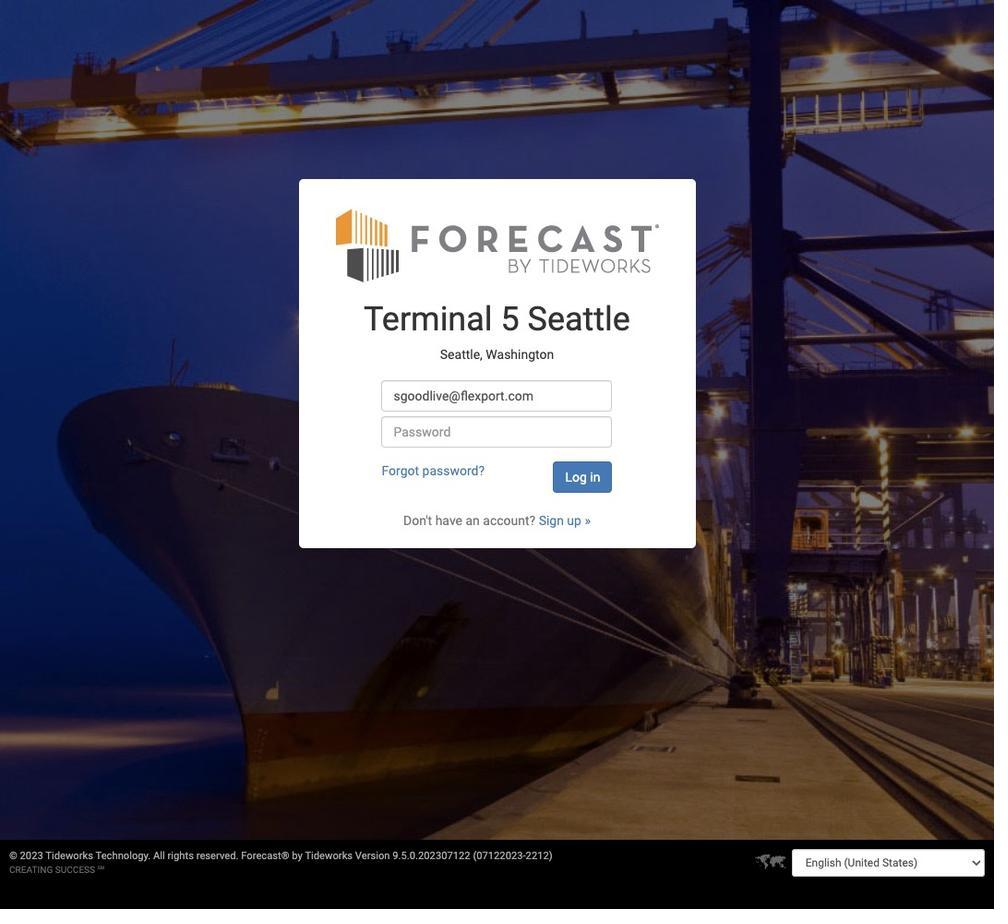Task type: locate. For each thing, give the bounding box(es) containing it.
1 tideworks from the left
[[46, 850, 93, 862]]

don't have an account? sign up »
[[403, 513, 591, 528]]

»
[[585, 513, 591, 528]]

up
[[567, 513, 582, 528]]

all
[[153, 850, 165, 862]]

2212)
[[526, 850, 553, 862]]

forgot password? log in
[[382, 463, 601, 485]]

2023
[[20, 850, 43, 862]]

1 horizontal spatial tideworks
[[305, 850, 353, 862]]

tideworks right by
[[305, 850, 353, 862]]

terminal
[[364, 300, 493, 339]]

technology.
[[96, 850, 151, 862]]

tideworks up success at bottom left
[[46, 850, 93, 862]]

in
[[590, 470, 601, 485]]

(07122023-
[[473, 850, 526, 862]]

Password password field
[[382, 416, 613, 448]]

terminal 5 seattle seattle, washington
[[364, 300, 631, 362]]

5
[[501, 300, 520, 339]]

rights
[[168, 850, 194, 862]]

tideworks
[[46, 850, 93, 862], [305, 850, 353, 862]]

9.5.0.202307122
[[393, 850, 471, 862]]

©
[[9, 850, 17, 862]]

0 horizontal spatial tideworks
[[46, 850, 93, 862]]

don't
[[403, 513, 432, 528]]



Task type: vqa. For each thing, say whether or not it's contained in the screenshot.
don't have an account? sign up »
yes



Task type: describe. For each thing, give the bounding box(es) containing it.
sign
[[539, 513, 564, 528]]

by
[[292, 850, 303, 862]]

seattle,
[[440, 347, 483, 362]]

have
[[435, 513, 463, 528]]

creating
[[9, 865, 53, 875]]

password?
[[422, 463, 485, 478]]

seattle
[[528, 300, 631, 339]]

forecast®
[[241, 850, 289, 862]]

log in button
[[554, 462, 613, 493]]

forgot password? link
[[382, 463, 485, 478]]

version
[[355, 850, 390, 862]]

log
[[566, 470, 587, 485]]

forecast® by tideworks image
[[336, 207, 659, 283]]

2 tideworks from the left
[[305, 850, 353, 862]]

reserved.
[[196, 850, 239, 862]]

Email or username text field
[[382, 380, 613, 412]]

sign up » link
[[539, 513, 591, 528]]

account?
[[483, 513, 536, 528]]

success
[[55, 865, 95, 875]]

washington
[[486, 347, 554, 362]]

© 2023 tideworks technology. all rights reserved. forecast® by tideworks version 9.5.0.202307122 (07122023-2212) creating success ℠
[[9, 850, 553, 875]]

forgot
[[382, 463, 419, 478]]

℠
[[97, 865, 104, 875]]

an
[[466, 513, 480, 528]]



